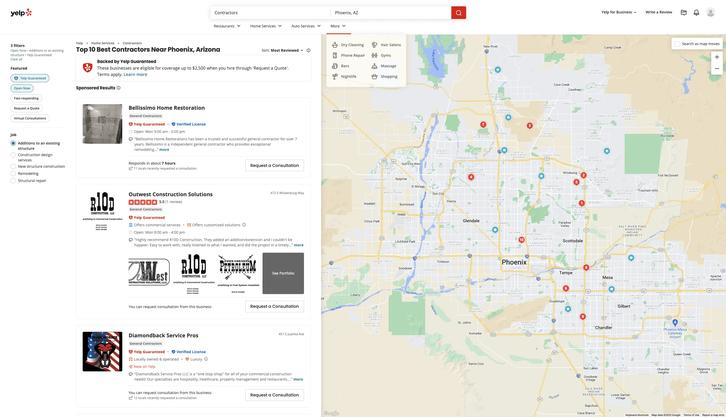 Task type: vqa. For each thing, say whether or not it's contained in the screenshot.
'Computer' associated with Danville
no



Task type: describe. For each thing, give the bounding box(es) containing it.
2 general contractors button from the top
[[129, 207, 163, 212]]

you
[[219, 65, 226, 71]]

custom showers arizona image
[[490, 225, 501, 236]]

who
[[227, 142, 234, 147]]

quote'.
[[275, 65, 289, 71]]

llc
[[183, 372, 189, 377]]

request a quote button
[[11, 105, 43, 113]]

to right open now •
[[44, 48, 47, 53]]

16 chevron down v2 image for yelp for business
[[634, 10, 638, 14]]

d&d construction image
[[466, 172, 477, 183]]

0 vertical spatial additions to an existing structure
[[11, 48, 64, 57]]

error
[[720, 415, 725, 417]]

successful
[[229, 137, 247, 142]]

1 vertical spatial diamondback service pros image
[[83, 333, 122, 372]]

16 trending v2 image
[[129, 167, 133, 171]]

shortcuts
[[638, 415, 649, 417]]

hair
[[381, 42, 389, 47]]

is inside "bellissimo home restorations has been a trusted and successful general contractor for over 7 years. bellissimo is a independent general contractor who provides exceptional remodeling…"
[[164, 142, 167, 147]]

yelp inside yelp for business button
[[602, 10, 610, 15]]

0 vertical spatial diamondback service pros image
[[607, 285, 617, 295]]

1 vertical spatial i
[[221, 243, 222, 248]]

open for open now •
[[11, 48, 19, 53]]

google
[[673, 415, 681, 417]]

fast-responding
[[14, 96, 39, 101]]

recommend
[[148, 238, 169, 243]]

new for new structure construction
[[18, 164, 26, 169]]

11
[[134, 167, 137, 171]]

16 locally owned v2 image
[[129, 358, 133, 362]]

responding
[[21, 96, 39, 101]]

restorations
[[166, 137, 187, 142]]

data
[[658, 415, 663, 417]]

9:00
[[154, 129, 162, 134]]

2 consultation from the top
[[272, 304, 299, 310]]

1 vertical spatial home services link
[[91, 41, 115, 45]]

over
[[287, 137, 294, 142]]

1 vertical spatial bellissimo home restoration image
[[83, 105, 122, 144]]

new on yelp
[[134, 365, 156, 370]]

virtual consultations button
[[11, 115, 50, 123]]

business categories element
[[210, 19, 716, 87]]

auto services link
[[288, 19, 327, 34]]

outwest construction solutions link
[[129, 191, 213, 198]]

learn more
[[124, 72, 147, 78]]

1 business from the top
[[197, 305, 212, 310]]

16 speech v2 image for diamondback service pros
[[129, 373, 133, 377]]

christina o. image
[[707, 7, 716, 17]]

1 horizontal spatial terms
[[684, 415, 692, 417]]

- for 4:00
[[169, 230, 170, 235]]

services for 24 chevron down v2 icon inside auto services link
[[301, 23, 315, 28]]

1 vertical spatial of
[[692, 415, 695, 417]]

backed by yelp guaranteed
[[97, 59, 156, 65]]

all inside "diamondback service pros llc is a "one stop shop" for all of your commercial construction needs! our specialties are hospitality, healthcare, property management and restaurants.…" more
[[231, 372, 235, 377]]

24 dry cleaning v2 image
[[332, 42, 338, 48]]

happier.
[[135, 243, 149, 248]]

open for open now
[[14, 86, 22, 91]]

see
[[273, 271, 279, 276]]

0 vertical spatial contractor
[[262, 137, 280, 142]]

2 request from the top
[[143, 391, 157, 396]]

guaranteed right open now •
[[34, 53, 52, 57]]

©2023
[[664, 415, 672, 417]]

pros for "diamondback
[[174, 372, 182, 377]]

shopping link
[[370, 71, 403, 82]]

r10d
[[170, 238, 179, 243]]

"one
[[196, 372, 205, 377]]

24 chevron down v2 image
[[277, 23, 283, 29]]

a inside button
[[27, 106, 29, 111]]

16 trending v2 image
[[129, 397, 133, 401]]

1 horizontal spatial general
[[248, 137, 261, 142]]

2 business from the top
[[197, 391, 212, 396]]

global prevention services image
[[572, 177, 582, 188]]

0 vertical spatial structure
[[11, 53, 24, 57]]

report a map error
[[703, 415, 725, 417]]

phx handyman & remodel image
[[500, 145, 510, 156]]

24 happy hour v2 image
[[332, 73, 338, 80]]

requested for responds in about
[[160, 167, 175, 171]]

is inside "diamondback service pros llc is a "one stop shop" for all of your commercial construction needs! our specialties are hospitality, healthcare, property management and restaurants.…" more
[[190, 372, 193, 377]]

451 e juanita ave
[[279, 333, 304, 337]]

really
[[182, 243, 191, 248]]

services for construction design services
[[18, 158, 32, 163]]

your
[[240, 372, 248, 377]]

request a quote
[[14, 106, 39, 111]]

general contractors button for bellissimo
[[129, 114, 163, 119]]

yelp guaranteed for yelp guaranteed button over owned
[[134, 350, 165, 355]]

management
[[236, 377, 259, 382]]

for inside "bellissimo home restorations has been a trusted and successful general contractor for over 7 years. bellissimo is a independent general contractor who provides exceptional remodeling…"
[[281, 137, 286, 142]]

2 request a consultation button from the top
[[246, 301, 304, 313]]

yelp right clear all
[[27, 53, 33, 57]]

verified license for responds in about
[[177, 122, 206, 127]]

dry cleaning
[[341, 42, 364, 47]]

am for 8:00
[[163, 230, 168, 235]]

license for you can request consultation from this business
[[192, 350, 206, 355]]

see portfolio link
[[263, 253, 304, 295]]

1 vertical spatial general
[[194, 142, 207, 147]]

bellissimo home restoration link
[[129, 105, 205, 112]]

dry cleaning link
[[330, 40, 367, 50]]

map for error
[[714, 415, 719, 417]]

1 horizontal spatial an
[[48, 48, 52, 53]]

guaranteed up 9:00
[[143, 122, 165, 127]]

request a consultation button for "diamondback service pros llc is a "one stop shop" for all of your commercial construction needs! our specialties are hospitality, healthcare, property management and restaurants.…"
[[246, 390, 304, 402]]

and inside "bellissimo home restorations has been a trusted and successful general contractor for over 7 years. bellissimo is a independent general contractor who provides exceptional remodeling…"
[[222, 137, 228, 142]]

stop
[[206, 372, 213, 377]]

1 you from the top
[[129, 305, 135, 310]]

general contractors link for bellissimo
[[129, 114, 163, 119]]

fast-responding button
[[11, 95, 42, 103]]

16 commercial services v2 image
[[129, 223, 133, 228]]

am for 9:00
[[163, 129, 168, 134]]

24 gyms v2 image
[[372, 52, 378, 59]]

moves
[[709, 41, 720, 46]]

luxury
[[191, 357, 202, 362]]

most reviewed
[[271, 48, 299, 53]]

provides
[[235, 142, 250, 147]]

0 horizontal spatial contractor
[[208, 142, 226, 147]]

yelp down general contractors
[[134, 215, 142, 220]]

guaranteed up offers commercial services
[[143, 215, 165, 220]]

recently for responds in about
[[147, 167, 159, 171]]

notifications image
[[694, 10, 700, 16]]

yelp right "on"
[[148, 365, 156, 370]]

virtual
[[14, 116, 24, 121]]

0 horizontal spatial 7
[[162, 161, 164, 166]]

for inside button
[[611, 10, 616, 15]]

bellissimo inside 'bellissimo home restoration general contractors'
[[129, 105, 156, 112]]

these
[[97, 65, 109, 71]]

yelp up businesses
[[120, 59, 130, 65]]

0 vertical spatial all
[[19, 57, 22, 62]]

"diamondback
[[135, 372, 160, 377]]

general contractors button for diamondback
[[129, 342, 163, 347]]

pm for open: mon 9:00 am - 5:00 pm
[[179, 129, 185, 134]]

yelp guaranteed button up 9:00
[[134, 122, 165, 127]]

consultations
[[25, 116, 46, 121]]

verified license for you can request consultation from this business
[[177, 350, 206, 355]]

yelp guaranteed button down general contractors
[[134, 215, 165, 220]]

yelp up "bellissimo
[[134, 122, 142, 127]]

by
[[114, 59, 120, 65]]

write a review link
[[644, 8, 675, 17]]

request a consultation for "bellissimo home restorations has been a trusted and successful general contractor for over 7 years. bellissimo is a independent general contractor who provides exceptional remodeling…"
[[251, 163, 299, 169]]

24 chevron down v2 image for more
[[341, 23, 347, 29]]

phone repair link
[[330, 50, 367, 61]]

now for open now
[[23, 86, 30, 91]]

wickenburg
[[280, 191, 297, 196]]

keyboard
[[626, 415, 637, 417]]

more down eligible
[[137, 72, 147, 78]]

report
[[703, 415, 711, 417]]

menu inside business categories element
[[327, 34, 407, 87]]

green home services image
[[478, 120, 489, 130]]

"bellissimo home restorations has been a trusted and successful general contractor for over 7 years. bellissimo is a independent general contractor who provides exceptional remodeling…"
[[135, 137, 297, 152]]

remodeling
[[18, 171, 39, 176]]

16 luxury v2 image
[[185, 358, 190, 362]]

construction inside "diamondback service pros llc is a "one stop shop" for all of your commercial construction needs! our specialties are hospitality, healthcare, property management and restaurants.…" more
[[270, 372, 292, 377]]

0 horizontal spatial •
[[25, 53, 26, 57]]

2 vertical spatial structure
[[27, 164, 42, 169]]

property
[[220, 377, 235, 382]]

our
[[147, 377, 154, 382]]

2 you from the top
[[129, 391, 135, 396]]

home inside 'bellissimo home restoration general contractors'
[[157, 105, 173, 112]]

pm for open: mon 8:00 am - 4:00 pm
[[179, 230, 185, 235]]

0 vertical spatial existing
[[52, 48, 64, 53]]

0 vertical spatial construction
[[43, 164, 65, 169]]

and up project
[[264, 238, 270, 243]]

0 vertical spatial in
[[147, 161, 150, 166]]

0 vertical spatial commercial
[[146, 223, 166, 228]]

american brand home improvement image
[[602, 146, 613, 157]]

16 clock v2 image
[[129, 130, 133, 134]]

be
[[288, 238, 293, 243]]

16 chevron right v2 image
[[117, 41, 121, 45]]

clear
[[11, 57, 18, 62]]

mon for 8:00
[[145, 230, 153, 235]]

1 horizontal spatial •
[[27, 48, 28, 53]]

in inside "highly recommend r10d construction. they added an addition/extension and i couldn't be happier. easy to work with, really listened to what i wanted, and did the project in a timely…" more
[[271, 243, 274, 248]]

contractors inside 'bellissimo home restoration general contractors'
[[143, 114, 162, 119]]

home right 16 chevron right v2 image
[[91, 41, 101, 45]]

and left did
[[238, 243, 244, 248]]

to inside these businesses are eligible for coverage up to $2,500 when you hire through 'request a quote'. terms apply.
[[187, 65, 192, 71]]

and inside "diamondback service pros llc is a "one stop shop" for all of your commercial construction needs! our specialties are hospitality, healthcare, property management and restaurants.…" more
[[260, 377, 267, 382]]

pros for diamondback
[[187, 333, 199, 340]]

12
[[134, 397, 137, 401]]

1 horizontal spatial bellissimo home restoration image
[[493, 65, 503, 75]]

sort:
[[262, 48, 270, 53]]

what
[[211, 243, 220, 248]]

bellissimo home restoration general contractors
[[129, 105, 205, 119]]

yelp guaranteed inside button
[[20, 76, 46, 81]]

24 shopping v2 image
[[372, 73, 378, 80]]

search
[[683, 41, 695, 46]]

1 vertical spatial existing
[[46, 141, 60, 146]]

more inside "diamondback service pros llc is a "one stop shop" for all of your commercial construction needs! our specialties are hospitality, healthcare, property management and restaurants.…" more
[[294, 377, 303, 382]]

2 general contractors link from the top
[[129, 207, 163, 212]]

phoenix,
[[168, 45, 195, 54]]

a inside "highly recommend r10d construction. they added an addition/extension and i couldn't be happier. easy to work with, really listened to what i wanted, and did the project in a timely…" more
[[275, 243, 277, 248]]

24 phone repair v2 image
[[332, 52, 338, 59]]

a inside these businesses are eligible for coverage up to $2,500 when you hire through 'request a quote'. terms apply.
[[271, 65, 273, 71]]

zoom out image
[[715, 66, 721, 72]]

3
[[11, 43, 13, 48]]

option group containing job
[[9, 133, 66, 185]]

contractors right 16 chevron right v2 icon
[[123, 41, 142, 45]]

offers for offers commercial services
[[134, 223, 145, 228]]

structural
[[18, 179, 35, 184]]

"diamondback service pros llc is a "one stop shop" for all of your commercial construction needs! our specialties are hospitality, healthcare, property management and restaurants.…" more
[[135, 372, 303, 382]]

12 locals recently requested a consultation
[[134, 397, 197, 401]]

general for bellissimo
[[130, 114, 142, 119]]

16 verified v2 image for "diamondback service pros llc is a "one stop shop" for all of your commercial construction needs! our specialties are hospitality, healthcare, property management and restaurants.…"
[[171, 350, 176, 355]]

been
[[195, 137, 204, 142]]

write a review
[[646, 10, 673, 15]]

locals for responds in about
[[138, 167, 147, 171]]

home inside business categories element
[[251, 23, 261, 28]]

remodeling…"
[[135, 147, 159, 152]]

1 vertical spatial construction
[[153, 191, 187, 198]]

yelp left 16 chevron right v2 image
[[76, 41, 83, 45]]

map for moves
[[700, 41, 708, 46]]

0 vertical spatial additions
[[29, 48, 43, 53]]

more
[[331, 23, 340, 28]]

2 can from the top
[[136, 391, 142, 396]]

16 speech v2 image
[[129, 138, 133, 142]]

16 yelp guaranteed v2 image
[[14, 77, 18, 81]]

1 request from the top
[[143, 305, 157, 310]]

contractors inside the general contractors button
[[143, 207, 162, 212]]

home services inside business categories element
[[251, 23, 276, 28]]

0 horizontal spatial services
[[102, 41, 115, 45]]

open now
[[14, 86, 30, 91]]

to down recommend
[[159, 243, 162, 248]]

map region
[[283, 0, 727, 418]]

1 vertical spatial additions to an existing structure
[[18, 141, 60, 151]]

arizona
[[196, 45, 220, 54]]

service for diamondback
[[167, 333, 186, 340]]

1 vertical spatial additions
[[18, 141, 35, 146]]

coverage
[[162, 65, 180, 71]]

recently for you can request consultation from this business
[[147, 397, 159, 401]]

0 horizontal spatial home services
[[91, 41, 115, 45]]

eligible
[[140, 65, 154, 71]]

zoom in image
[[715, 54, 721, 60]]

dry
[[341, 42, 348, 47]]

years.
[[135, 142, 145, 147]]

easy
[[150, 243, 158, 248]]

massage link
[[370, 61, 403, 71]]



Task type: locate. For each thing, give the bounding box(es) containing it.
1 vertical spatial more link
[[294, 243, 304, 248]]

now down filters
[[20, 48, 26, 53]]

0 horizontal spatial general
[[194, 142, 207, 147]]

yelp guaranteed button up owned
[[134, 350, 165, 355]]

contractor
[[262, 137, 280, 142], [208, 142, 226, 147]]

1 vertical spatial request
[[143, 391, 157, 396]]

2 recently from the top
[[147, 397, 159, 401]]

review)
[[170, 200, 182, 205]]

0 vertical spatial an
[[48, 48, 52, 53]]

bellissimo inside "bellissimo home restorations has been a trusted and successful general contractor for over 7 years. bellissimo is a independent general contractor who provides exceptional remodeling…"
[[146, 142, 163, 147]]

yelp guaranteed for yelp guaranteed button over 9:00
[[134, 122, 165, 127]]

2 horizontal spatial services
[[301, 23, 315, 28]]

1 vertical spatial contractor
[[208, 142, 226, 147]]

24 chevron down v2 image inside restaurants link
[[236, 23, 242, 29]]

restaurants
[[214, 23, 235, 28]]

0 horizontal spatial offers
[[134, 223, 145, 228]]

2 verified from the top
[[177, 350, 191, 355]]

addition/extension
[[230, 238, 263, 243]]

None search field
[[211, 6, 468, 19]]

new structure construction
[[18, 164, 65, 169]]

none field find
[[215, 10, 327, 16]]

1 you can request consultation from this business from the top
[[129, 305, 212, 310]]

0 horizontal spatial e
[[277, 191, 279, 196]]

service up operated
[[167, 333, 186, 340]]

contractor up exceptional
[[262, 137, 280, 142]]

general inside 'bellissimo home restoration general contractors'
[[130, 114, 142, 119]]

restoration
[[174, 105, 205, 112]]

for up property
[[225, 372, 230, 377]]

solutions
[[188, 191, 213, 198]]

0 horizontal spatial an
[[41, 141, 45, 146]]

general contractors button down 5 star rating image at the top
[[129, 207, 163, 212]]

0 vertical spatial am
[[163, 129, 168, 134]]

home services down find text field
[[251, 23, 276, 28]]

vetsbuilt contracting image
[[577, 199, 588, 209]]

responds in about 7 hours
[[129, 161, 176, 166]]

through
[[236, 65, 252, 71]]

new up 'remodeling'
[[18, 164, 26, 169]]

16 chevron down v2 image for most reviewed
[[300, 48, 304, 53]]

services left 16 chevron right v2 icon
[[102, 41, 115, 45]]

pros inside diamondback service pros general contractors
[[187, 333, 199, 340]]

now up fast-responding
[[23, 86, 30, 91]]

verified license up 16 luxury v2 image
[[177, 350, 206, 355]]

2 requested from the top
[[160, 397, 175, 401]]

construction inside construction design services
[[18, 153, 40, 158]]

1 vertical spatial open
[[14, 86, 22, 91]]

more link right restaurants.…"
[[294, 377, 303, 382]]

0 vertical spatial is
[[164, 142, 167, 147]]

hours
[[165, 161, 176, 166]]

az remodel pros image
[[503, 113, 514, 123]]

menu
[[327, 34, 407, 87]]

e right 451
[[285, 333, 287, 337]]

hospitality,
[[180, 377, 199, 382]]

1 horizontal spatial 7
[[295, 137, 297, 142]]

recently right 12
[[147, 397, 159, 401]]

0 vertical spatial terms
[[97, 72, 110, 78]]

1 vertical spatial open:
[[134, 230, 145, 235]]

0 horizontal spatial services
[[18, 158, 32, 163]]

existing up design
[[46, 141, 60, 146]]

general contractors button down diamondback
[[129, 342, 163, 347]]

16 chevron down v2 image
[[634, 10, 638, 14], [300, 48, 304, 53]]

24 massage v2 image
[[372, 63, 378, 69]]

structure down 3 filters
[[11, 53, 24, 57]]

0 vertical spatial now
[[20, 48, 26, 53]]

2 request a consultation from the top
[[251, 304, 299, 310]]

1 this from the top
[[189, 305, 196, 310]]

consultation
[[272, 163, 299, 169], [272, 304, 299, 310], [272, 393, 299, 399]]

is right llc at the bottom left of page
[[190, 372, 193, 377]]

user actions element
[[598, 7, 724, 39]]

new for new on yelp
[[134, 365, 142, 370]]

1 mon from the top
[[145, 129, 153, 134]]

businesses
[[110, 65, 132, 71]]

owned
[[147, 357, 158, 362]]

top 10 best contractors near phoenix, arizona
[[76, 45, 220, 54]]

of inside "diamondback service pros llc is a "one stop shop" for all of your commercial construction needs! our specialties are hospitality, healthcare, property management and restaurants.…" more
[[236, 372, 239, 377]]

7 up the 11 locals recently requested a consultation
[[162, 161, 164, 166]]

2 license from the top
[[192, 350, 206, 355]]

wanted,
[[223, 243, 237, 248]]

an inside "highly recommend r10d construction. they added an addition/extension and i couldn't be happier. easy to work with, really listened to what i wanted, and did the project in a timely…" more
[[225, 238, 229, 243]]

0 vertical spatial general
[[130, 114, 142, 119]]

sponsored results
[[76, 85, 115, 91]]

repair
[[36, 179, 46, 184]]

consultation for "bellissimo home restorations has been a trusted and successful general contractor for over 7 years. bellissimo is a independent general contractor who provides exceptional remodeling…"
[[272, 163, 299, 169]]

0 horizontal spatial map
[[700, 41, 708, 46]]

hectors framing and remodling image
[[626, 253, 637, 264]]

you
[[129, 305, 135, 310], [129, 391, 135, 396]]

white builder image
[[578, 312, 589, 323]]

0 vertical spatial license
[[192, 122, 206, 127]]

exceptional
[[251, 142, 271, 147]]

open inside open now button
[[14, 86, 22, 91]]

consultation for "diamondback service pros llc is a "one stop shop" for all of your commercial construction needs! our specialties are hospitality, healthcare, property management and restaurants.…"
[[272, 393, 299, 399]]

10
[[89, 45, 95, 54]]

0 vertical spatial general contractors link
[[129, 114, 163, 119]]

terms down these on the top
[[97, 72, 110, 78]]

more right restaurants.…"
[[294, 377, 303, 382]]

1 vertical spatial are
[[173, 377, 179, 382]]

24 chevron down v2 image for restaurants
[[236, 23, 242, 29]]

home inside "bellissimo home restorations has been a trusted and successful general contractor for over 7 years. bellissimo is a independent general contractor who provides exceptional remodeling…"
[[154, 137, 165, 142]]

7 inside "bellissimo home restorations has been a trusted and successful general contractor for over 7 years. bellissimo is a independent general contractor who provides exceptional remodeling…"
[[295, 137, 297, 142]]

magana framing and remodeling image
[[537, 171, 547, 182]]

1 vertical spatial 16 speech v2 image
[[129, 373, 133, 377]]

1 general from the top
[[130, 114, 142, 119]]

services right auto
[[301, 23, 315, 28]]

2 you can request consultation from this business from the top
[[129, 391, 212, 396]]

for inside these businesses are eligible for coverage up to $2,500 when you hire through 'request a quote'. terms apply.
[[155, 65, 161, 71]]

i
[[271, 238, 272, 243], [221, 243, 222, 248]]

home services link
[[246, 19, 288, 34], [91, 41, 115, 45]]

16 verified v2 image up operated
[[171, 350, 176, 355]]

dream builder renovation image
[[525, 121, 535, 131]]

now inside button
[[23, 86, 30, 91]]

"bellissimo
[[135, 137, 153, 142]]

yelp up locally
[[134, 350, 142, 355]]

open: for open: mon 8:00 am - 4:00 pm
[[134, 230, 145, 235]]

16 chevron down v2 image left 16 info v2 image
[[300, 48, 304, 53]]

verified for responds in about
[[177, 122, 191, 127]]

service for "diamondback
[[161, 372, 173, 377]]

7 right over at the left
[[295, 137, 297, 142]]

1 vertical spatial general contractors button
[[129, 207, 163, 212]]

None field
[[215, 10, 327, 16], [335, 10, 447, 16]]

map data ©2023 google
[[652, 415, 681, 417]]

-
[[169, 129, 170, 134], [169, 230, 170, 235]]

pros left llc at the bottom left of page
[[174, 372, 182, 377]]

0 horizontal spatial all
[[19, 57, 22, 62]]

general down 5 star rating image at the top
[[130, 207, 142, 212]]

projects image
[[681, 10, 688, 16]]

2 general from the top
[[130, 207, 142, 212]]

verified license
[[177, 122, 206, 127], [177, 350, 206, 355]]

2 vertical spatial an
[[225, 238, 229, 243]]

1 requested from the top
[[160, 167, 175, 171]]

&
[[159, 357, 162, 362]]

a inside "diamondback service pros llc is a "one stop shop" for all of your commercial construction needs! our specialties are hospitality, healthcare, property management and restaurants.…" more
[[193, 372, 196, 377]]

request inside button
[[14, 106, 26, 111]]

1 16 verified v2 image from the top
[[171, 122, 176, 127]]

yelp right 16 yelp guaranteed v2 icon on the left of the page
[[20, 76, 27, 81]]

16 verified v2 image for "bellissimo home restorations has been a trusted and successful general contractor for over 7 years. bellissimo is a independent general contractor who provides exceptional remodeling…"
[[171, 122, 176, 127]]

0 vertical spatial service
[[167, 333, 186, 340]]

3 general contractors link from the top
[[129, 342, 163, 347]]

contractors down diamondback
[[143, 342, 162, 347]]

0 vertical spatial general
[[248, 137, 261, 142]]

e for diamondback service pros
[[285, 333, 287, 337]]

16 speech v2 image down 16 new v2 icon
[[129, 373, 133, 377]]

design
[[41, 153, 52, 158]]

general up exceptional
[[248, 137, 261, 142]]

0 vertical spatial 16 verified v2 image
[[171, 122, 176, 127]]

on
[[143, 365, 147, 370]]

24 chevron down v2 image right restaurants on the top of page
[[236, 23, 242, 29]]

general contractors link down 5 star rating image at the top
[[129, 207, 163, 212]]

1 pm from the top
[[179, 129, 185, 134]]

1 vertical spatial business
[[197, 391, 212, 396]]

0 vertical spatial construction
[[18, 153, 40, 158]]

yelp guaranteed button up open now
[[11, 74, 49, 83]]

bellissimo up 16 clock v2 image
[[129, 105, 156, 112]]

construction.
[[180, 238, 203, 243]]

general contractors button
[[129, 114, 163, 119], [129, 207, 163, 212], [129, 342, 163, 347]]

yelp guaranteed up open now
[[20, 76, 46, 81]]

0 horizontal spatial 24 chevron down v2 image
[[236, 23, 242, 29]]

yelp guaranteed button
[[11, 74, 49, 83], [134, 122, 165, 127], [134, 215, 165, 220], [134, 350, 165, 355]]

featured
[[11, 66, 27, 71]]

all
[[19, 57, 22, 62], [231, 372, 235, 377]]

are inside "diamondback service pros llc is a "one stop shop" for all of your commercial construction needs! our specialties are hospitality, healthcare, property management and restaurants.…" more
[[173, 377, 179, 382]]

2 locals from the top
[[138, 397, 147, 401]]

locals right 11
[[138, 167, 147, 171]]

3 filters
[[11, 43, 25, 48]]

24 chevron down v2 image inside more link
[[341, 23, 347, 29]]

mon left 9:00
[[145, 129, 153, 134]]

services for offers commercial services
[[167, 223, 181, 228]]

bellissimo home restoration image
[[493, 65, 503, 75], [83, 105, 122, 144]]

0 vertical spatial 7
[[295, 137, 297, 142]]

infinity pro services image
[[517, 235, 527, 246]]

2 vertical spatial general contractors link
[[129, 342, 163, 347]]

filters
[[14, 43, 25, 48]]

existing
[[52, 48, 64, 53], [46, 141, 60, 146]]

2 this from the top
[[189, 391, 196, 396]]

guaranteed up owned
[[143, 350, 165, 355]]

contractors up backed by yelp guaranteed
[[112, 45, 150, 54]]

0 vertical spatial map
[[700, 41, 708, 46]]

1 license from the top
[[192, 122, 206, 127]]

1 general contractors button from the top
[[129, 114, 163, 119]]

to right up
[[187, 65, 192, 71]]

- for 5:00
[[169, 129, 170, 134]]

locals right 12
[[138, 397, 147, 401]]

• yelp guaranteed
[[24, 53, 52, 57]]

request a consultation
[[251, 163, 299, 169], [251, 304, 299, 310], [251, 393, 299, 399]]

as
[[695, 41, 699, 46]]

outwest construction solutions
[[129, 191, 213, 198]]

solutions
[[225, 223, 241, 228]]

0 vertical spatial this
[[189, 305, 196, 310]]

about
[[151, 161, 161, 166]]

0 horizontal spatial commercial
[[146, 223, 166, 228]]

services inside construction design services
[[18, 158, 32, 163]]

none field near
[[335, 10, 447, 16]]

2 16 speech v2 image from the top
[[129, 373, 133, 377]]

terms inside these businesses are eligible for coverage up to $2,500 when you hire through 'request a quote'. terms apply.
[[97, 72, 110, 78]]

license up luxury
[[192, 350, 206, 355]]

trusted
[[208, 137, 221, 142]]

2 am from the top
[[163, 230, 168, 235]]

specialties
[[155, 377, 172, 382]]

0 vertical spatial request
[[143, 305, 157, 310]]

commercial inside "diamondback service pros llc is a "one stop shop" for all of your commercial construction needs! our specialties are hospitality, healthcare, property management and restaurants.…" more
[[249, 372, 269, 377]]

offers commercial services
[[134, 223, 181, 228]]

1 offers from the left
[[134, 223, 145, 228]]

pros inside "diamondback service pros llc is a "one stop shop" for all of your commercial construction needs! our specialties are hospitality, healthcare, property management and restaurants.…" more
[[174, 372, 182, 377]]

1 recently from the top
[[147, 167, 159, 171]]

24 chevron down v2 image
[[236, 23, 242, 29], [316, 23, 322, 29], [341, 23, 347, 29]]

backed
[[97, 59, 113, 65]]

1 request a consultation from the top
[[251, 163, 299, 169]]

more up hours on the top left of the page
[[160, 147, 169, 152]]

0 vertical spatial more link
[[160, 147, 169, 152]]

0 vertical spatial consultation
[[272, 163, 299, 169]]

0 vertical spatial are
[[133, 65, 139, 71]]

yelp left business in the top of the page
[[602, 10, 610, 15]]

0 vertical spatial home services link
[[246, 19, 288, 34]]

5:00
[[171, 129, 179, 134]]

am
[[163, 129, 168, 134], [163, 230, 168, 235]]

services
[[262, 23, 276, 28], [301, 23, 315, 28], [102, 41, 115, 45]]

service up specialties
[[161, 372, 173, 377]]

home up open: mon 9:00 am - 5:00 pm
[[157, 105, 173, 112]]

1 verified license button from the top
[[177, 122, 206, 127]]

16 chevron right v2 image
[[85, 41, 89, 45]]

24 chevron down v2 image right auto services
[[316, 23, 322, 29]]

services for 24 chevron down v2 image
[[262, 23, 276, 28]]

locals for you can request consultation from this business
[[138, 397, 147, 401]]

1 vertical spatial service
[[161, 372, 173, 377]]

1 am from the top
[[163, 129, 168, 134]]

bellissimo up remodeling…" at the left top
[[146, 142, 163, 147]]

am right 9:00
[[163, 129, 168, 134]]

five40 remodeling image
[[561, 284, 572, 295]]

mon for 9:00
[[145, 129, 153, 134]]

home services link down find text field
[[246, 19, 288, 34]]

0 vertical spatial new
[[18, 164, 26, 169]]

yelp guaranteed for yelp guaranteed button underneath general contractors
[[134, 215, 165, 220]]

open
[[11, 48, 19, 53], [14, 86, 22, 91]]

all up property
[[231, 372, 235, 377]]

e.l. construction image
[[581, 263, 592, 274]]

i left couldn't
[[271, 238, 272, 243]]

requested for you can request consultation from this business
[[160, 397, 175, 401]]

0 vertical spatial bellissimo home restoration image
[[493, 65, 503, 75]]

d&d construction image
[[466, 172, 477, 183]]

menu containing dry cleaning
[[327, 34, 407, 87]]

0 vertical spatial i
[[271, 238, 272, 243]]

recently
[[147, 167, 159, 171], [147, 397, 159, 401]]

1 - from the top
[[169, 129, 170, 134]]

16 verified v2 image
[[171, 122, 176, 127], [171, 350, 176, 355]]

are inside these businesses are eligible for coverage up to $2,500 when you hire through 'request a quote'. terms apply.
[[133, 65, 139, 71]]

1 horizontal spatial 24 chevron down v2 image
[[316, 23, 322, 29]]

1 horizontal spatial home services link
[[246, 19, 288, 34]]

1 vertical spatial request a consultation button
[[246, 301, 304, 313]]

24 chevron down v2 image right "more"
[[341, 23, 347, 29]]

auto services
[[292, 23, 315, 28]]

home services link left 16 chevron right v2 icon
[[91, 41, 115, 45]]

1 vertical spatial you can request consultation from this business
[[129, 391, 212, 396]]

iconyelpguaranteedlarge image
[[82, 63, 93, 73], [82, 63, 93, 73]]

is down "restorations"
[[164, 142, 167, 147]]

of left your
[[236, 372, 239, 377]]

of left use
[[692, 415, 695, 417]]

search image
[[456, 10, 462, 16]]

locally owned & operated
[[134, 357, 179, 362]]

nightlife link
[[330, 71, 367, 82]]

offers for offers customized solutions
[[192, 223, 203, 228]]

0 vertical spatial business
[[197, 305, 212, 310]]

map left error
[[714, 415, 719, 417]]

iconyelpguaranteedbadgesmall image
[[129, 122, 133, 127], [129, 122, 133, 127], [129, 216, 133, 220], [129, 216, 133, 220], [129, 350, 133, 355], [129, 350, 133, 355]]

1 vertical spatial am
[[163, 230, 168, 235]]

2 vertical spatial general
[[130, 342, 142, 347]]

1 request a consultation button from the top
[[246, 160, 304, 172]]

1 vertical spatial request a consultation
[[251, 304, 299, 310]]

to down they
[[207, 243, 210, 248]]

more link for diamondback service pros
[[294, 377, 303, 382]]

2 horizontal spatial an
[[225, 238, 229, 243]]

1 horizontal spatial e
[[285, 333, 287, 337]]

24 chevron down v2 image inside auto services link
[[316, 23, 322, 29]]

info icon image
[[242, 223, 246, 227], [242, 223, 246, 227], [204, 358, 208, 362], [204, 358, 208, 362]]

guaranteed inside featured group
[[28, 76, 46, 81]]

3 general contractors button from the top
[[129, 342, 163, 347]]

open: mon 9:00 am - 5:00 pm
[[134, 129, 185, 134]]

0 horizontal spatial bellissimo home restoration image
[[83, 105, 122, 144]]

home services left 16 chevron right v2 icon
[[91, 41, 115, 45]]

3 request a consultation button from the top
[[246, 390, 304, 402]]

construction up 5.0 (1 review)
[[153, 191, 187, 198]]

report a map error link
[[703, 415, 725, 417]]

1 consultation from the top
[[272, 163, 299, 169]]

pelleco home design image
[[579, 171, 589, 181]]

0 vertical spatial requested
[[160, 167, 175, 171]]

1 verified from the top
[[177, 122, 191, 127]]

construction down design
[[43, 164, 65, 169]]

1 open: from the top
[[134, 129, 145, 134]]

locally
[[134, 357, 146, 362]]

to up construction design services
[[36, 141, 40, 146]]

2 24 chevron down v2 image from the left
[[316, 23, 322, 29]]

diamondback service pros link
[[129, 333, 199, 340]]

1 from from the top
[[180, 305, 188, 310]]

1 horizontal spatial of
[[692, 415, 695, 417]]

request a consultation button for "bellissimo home restorations has been a trusted and successful general contractor for over 7 years. bellissimo is a independent general contractor who provides exceptional remodeling…"
[[246, 160, 304, 172]]

1 vertical spatial structure
[[18, 146, 35, 151]]

16 speech v2 image
[[129, 238, 133, 243], [129, 373, 133, 377]]

1 vertical spatial e
[[285, 333, 287, 337]]

services inside auto services link
[[301, 23, 315, 28]]

nightlife
[[341, 74, 357, 79]]

1 horizontal spatial construction
[[153, 191, 187, 198]]

option group
[[9, 133, 66, 185]]

2 open: from the top
[[134, 230, 145, 235]]

services inside home services link
[[262, 23, 276, 28]]

16 chevron down v2 image inside yelp for business button
[[634, 10, 638, 14]]

16 speech v2 image down 16 clock v2 icon
[[129, 238, 133, 243]]

terms
[[97, 72, 110, 78], [684, 415, 692, 417]]

general down been
[[194, 142, 207, 147]]

new
[[18, 164, 26, 169], [134, 365, 142, 370]]

1 vertical spatial terms
[[684, 415, 692, 417]]

0 vertical spatial open
[[11, 48, 19, 53]]

verified up 5:00
[[177, 122, 191, 127]]

general for diamondback
[[130, 342, 142, 347]]

1 locals from the top
[[138, 167, 147, 171]]

16 info v2 image
[[307, 48, 311, 53]]

24 salon v2 image
[[372, 42, 378, 48]]

pm right 5:00
[[179, 129, 185, 134]]

0 horizontal spatial are
[[133, 65, 139, 71]]

verified for you can request consultation from this business
[[177, 350, 191, 355]]

1 can from the top
[[136, 305, 142, 310]]

diamondback service pros image
[[607, 285, 617, 295], [83, 333, 122, 372]]

yelp link
[[76, 41, 83, 45]]

more link for outwest construction solutions
[[294, 243, 304, 248]]

license for responds in about
[[192, 122, 206, 127]]

1 none field from the left
[[215, 10, 327, 16]]

fast-
[[14, 96, 21, 101]]

verified license button for you can request consultation from this business
[[177, 350, 206, 355]]

am right 8:00
[[163, 230, 168, 235]]

2 offers from the left
[[192, 223, 203, 228]]

2 verified license button from the top
[[177, 350, 206, 355]]

in
[[147, 161, 150, 166], [271, 243, 274, 248]]

2 16 verified v2 image from the top
[[171, 350, 176, 355]]

quote
[[30, 106, 39, 111]]

more inside "highly recommend r10d construction. they added an addition/extension and i couldn't be happier. easy to work with, really listened to what i wanted, and did the project in a timely…" more
[[294, 243, 304, 248]]

0 vertical spatial you can request consultation from this business
[[129, 305, 212, 310]]

for inside "diamondback service pros llc is a "one stop shop" for all of your commercial construction needs! our specialties are hospitality, healthcare, property management and restaurants.…" more
[[225, 372, 230, 377]]

did
[[245, 243, 251, 248]]

bellissimo
[[129, 105, 156, 112], [146, 142, 163, 147]]

open: mon 8:00 am - 4:00 pm
[[134, 230, 185, 235]]

general contractors button up 9:00
[[129, 114, 163, 119]]

guaranteed up eligible
[[131, 59, 156, 65]]

home down open: mon 9:00 am - 5:00 pm
[[154, 137, 165, 142]]

2 horizontal spatial 24 chevron down v2 image
[[341, 23, 347, 29]]

16 info v2 image
[[116, 86, 121, 90]]

1 16 speech v2 image from the top
[[129, 238, 133, 243]]

24 chevron down v2 image for auto services
[[316, 23, 322, 29]]

3 24 chevron down v2 image from the left
[[341, 23, 347, 29]]

2 - from the top
[[169, 230, 170, 235]]

0 vertical spatial verified
[[177, 122, 191, 127]]

2 pm from the top
[[179, 230, 185, 235]]

451
[[279, 333, 284, 337]]

1 vertical spatial pm
[[179, 230, 185, 235]]

liberty remodeling image
[[563, 305, 574, 315]]

verified up 16 luxury v2 image
[[177, 350, 191, 355]]

contractors inside diamondback service pros general contractors
[[143, 342, 162, 347]]

yelp inside featured group
[[20, 76, 27, 81]]

5 star rating image
[[129, 200, 157, 205]]

these businesses are eligible for coverage up to $2,500 when you hire through 'request a quote'. terms apply.
[[97, 65, 289, 78]]

group
[[712, 52, 724, 75]]

contractors down 5 star rating image at the top
[[143, 207, 162, 212]]

terms of use link
[[684, 415, 700, 417]]

1 vertical spatial pros
[[174, 372, 182, 377]]

service inside "diamondback service pros llc is a "one stop shop" for all of your commercial construction needs! our specialties are hospitality, healthcare, property management and restaurants.…" more
[[161, 372, 173, 377]]

0 horizontal spatial none field
[[215, 10, 327, 16]]

Near text field
[[335, 10, 447, 16]]

customized
[[204, 223, 224, 228]]

general
[[130, 114, 142, 119], [130, 207, 142, 212], [130, 342, 142, 347]]

open: for open: mon 9:00 am - 5:00 pm
[[134, 129, 145, 134]]

construction up restaurants.…"
[[270, 372, 292, 377]]

Find text field
[[215, 10, 327, 16]]

3 general from the top
[[130, 342, 142, 347]]

1 horizontal spatial none field
[[335, 10, 447, 16]]

2 none field from the left
[[335, 10, 447, 16]]

contractors up 9:00
[[143, 114, 162, 119]]

top
[[76, 45, 88, 54]]

service inside diamondback service pros general contractors
[[167, 333, 186, 340]]

0 vertical spatial -
[[169, 129, 170, 134]]

1 horizontal spatial contractor
[[262, 137, 280, 142]]

1 general contractors link from the top
[[129, 114, 163, 119]]

0 vertical spatial locals
[[138, 167, 147, 171]]

results
[[100, 85, 115, 91]]

16 clock v2 image
[[129, 231, 133, 235]]

open: right 16 clock v2 image
[[134, 129, 145, 134]]

general inside diamondback service pros general contractors
[[130, 342, 142, 347]]

1 vertical spatial can
[[136, 391, 142, 396]]

1 horizontal spatial are
[[173, 377, 179, 382]]

1 24 chevron down v2 image from the left
[[236, 23, 242, 29]]

verified license button for responds in about
[[177, 122, 206, 127]]

1 vertical spatial commercial
[[249, 372, 269, 377]]

2 from from the top
[[180, 391, 188, 396]]

general contractors link for diamondback
[[129, 342, 163, 347]]

google image
[[323, 411, 340, 418]]

outwest construction solutions image
[[83, 191, 122, 231]]

16 offers custom solutions v2 image
[[187, 223, 191, 228]]

0 vertical spatial pm
[[179, 129, 185, 134]]

1 vertical spatial construction
[[270, 372, 292, 377]]

learn more link
[[124, 72, 147, 78]]

yelp guaranteed up 9:00
[[134, 122, 165, 127]]

featured group
[[10, 66, 66, 124]]

construction
[[18, 153, 40, 158], [153, 191, 187, 198]]

are right specialties
[[173, 377, 179, 382]]

in left about
[[147, 161, 150, 166]]

2 verified license from the top
[[177, 350, 206, 355]]

pm right 4:00
[[179, 230, 185, 235]]

more link right timely…"
[[294, 243, 304, 248]]

1 verified license from the top
[[177, 122, 206, 127]]

1 horizontal spatial services
[[262, 23, 276, 28]]

3 request a consultation from the top
[[251, 393, 299, 399]]

requested down specialties
[[160, 397, 175, 401]]

1 vertical spatial home services
[[91, 41, 115, 45]]

2 vertical spatial consultation
[[272, 393, 299, 399]]

structure up construction design services
[[18, 146, 35, 151]]

24 bars v2 image
[[332, 63, 338, 69]]

terms left use
[[684, 415, 692, 417]]

16 new v2 image
[[129, 365, 133, 369]]

1 vertical spatial verified license button
[[177, 350, 206, 355]]

request a consultation for "diamondback service pros llc is a "one stop shop" for all of your commercial construction needs! our specialties are hospitality, healthcare, property management and restaurants.…"
[[251, 393, 299, 399]]

services left 24 chevron down v2 image
[[262, 23, 276, 28]]

8:00
[[154, 230, 162, 235]]

11 locals recently requested a consultation
[[134, 167, 197, 171]]

e for outwest construction solutions
[[277, 191, 279, 196]]

16 chevron down v2 image inside most reviewed dropdown button
[[300, 48, 304, 53]]

now for open now •
[[20, 48, 26, 53]]

0 horizontal spatial 16 chevron down v2 image
[[300, 48, 304, 53]]

2 mon from the top
[[145, 230, 153, 235]]

yelp guaranteed
[[20, 76, 46, 81], [134, 122, 165, 127], [134, 215, 165, 220], [134, 350, 165, 355]]

commercial up management
[[249, 372, 269, 377]]

3 consultation from the top
[[272, 393, 299, 399]]

general contractors link down diamondback
[[129, 342, 163, 347]]

2 vertical spatial more link
[[294, 377, 303, 382]]

16 speech v2 image for outwest construction solutions
[[129, 238, 133, 243]]

offers right "16 offers custom solutions v2" icon
[[192, 223, 203, 228]]

more link
[[327, 19, 352, 34]]

all right clear
[[19, 57, 22, 62]]

structural repair
[[18, 179, 46, 184]]

1 vertical spatial recently
[[147, 397, 159, 401]]

commercial up 8:00
[[146, 223, 166, 228]]



